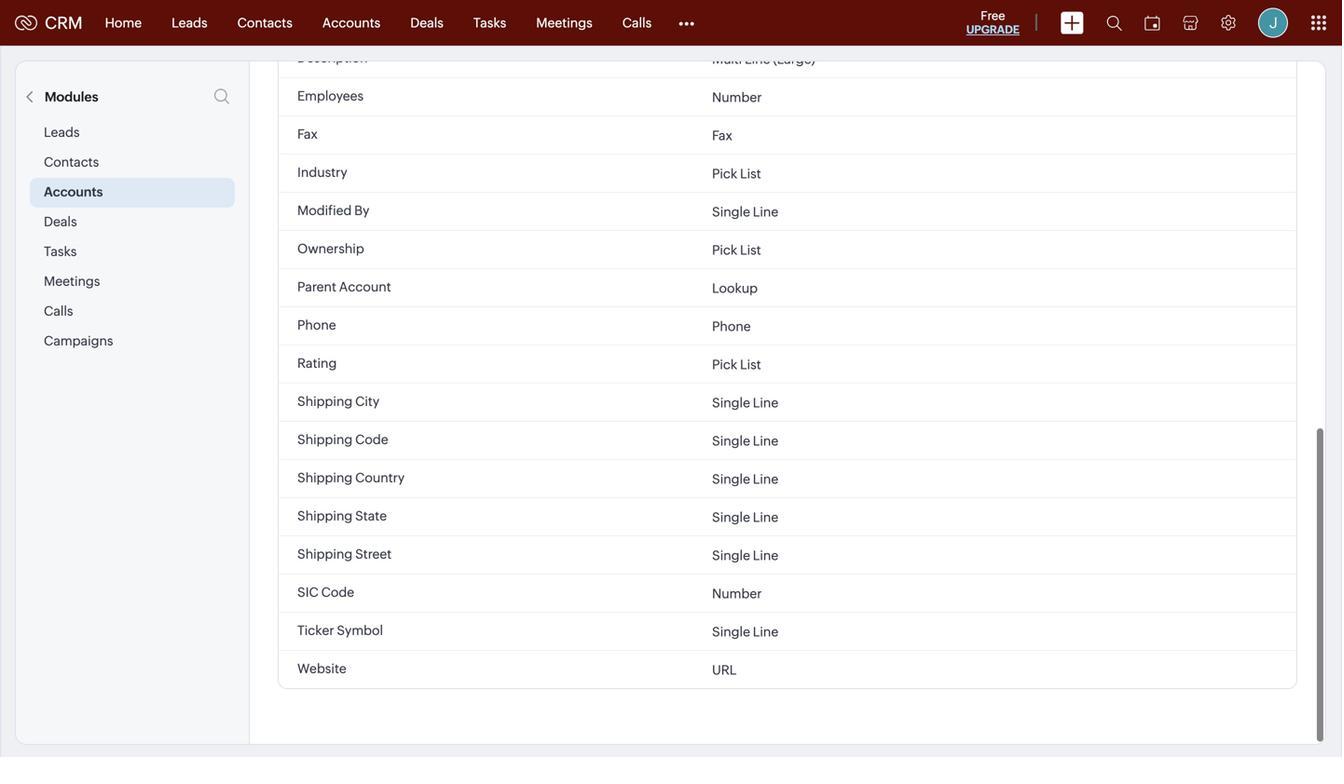 Task type: vqa. For each thing, say whether or not it's contained in the screenshot.
'Owner'
no



Task type: describe. For each thing, give the bounding box(es) containing it.
country
[[355, 471, 405, 486]]

line for code
[[753, 434, 779, 449]]

deals link
[[395, 0, 458, 45]]

multi line (large)
[[712, 52, 815, 67]]

sic code
[[297, 585, 354, 600]]

single line for shipping state
[[712, 510, 779, 525]]

1 vertical spatial contacts
[[44, 155, 99, 170]]

single line for shipping city
[[712, 396, 779, 411]]

line for city
[[753, 396, 779, 411]]

single line for ticker symbol
[[712, 625, 779, 640]]

list for ownership
[[740, 243, 761, 258]]

crm
[[45, 13, 83, 32]]

meetings link
[[521, 0, 607, 45]]

website
[[297, 662, 346, 677]]

0 horizontal spatial phone
[[297, 318, 336, 333]]

0 horizontal spatial tasks
[[44, 244, 77, 259]]

0 vertical spatial leads
[[172, 15, 207, 30]]

calendar image
[[1145, 15, 1160, 30]]

ticker
[[297, 624, 334, 638]]

single for by
[[712, 205, 750, 219]]

city
[[355, 394, 379, 409]]

0 horizontal spatial accounts
[[44, 185, 103, 199]]

(large)
[[773, 52, 815, 67]]

shipping street
[[297, 547, 392, 562]]

line for symbol
[[753, 625, 779, 640]]

shipping country
[[297, 471, 405, 486]]

line for by
[[753, 205, 779, 219]]

state
[[355, 509, 387, 524]]

employees
[[297, 89, 364, 103]]

tasks link
[[458, 0, 521, 45]]

line for street
[[753, 548, 779, 563]]

profile element
[[1247, 0, 1299, 45]]

multi
[[712, 52, 742, 67]]

create menu image
[[1061, 12, 1084, 34]]

0 horizontal spatial leads
[[44, 125, 80, 140]]

free
[[981, 9, 1005, 23]]

1 vertical spatial deals
[[44, 214, 77, 229]]

ticker symbol
[[297, 624, 383, 638]]

pick for ownership
[[712, 243, 737, 258]]

single for country
[[712, 472, 750, 487]]

pick for industry
[[712, 166, 737, 181]]

campaigns
[[44, 334, 113, 349]]

upgrade
[[966, 23, 1020, 36]]

create menu element
[[1049, 0, 1095, 45]]

account
[[339, 280, 391, 295]]

number for employees
[[712, 90, 762, 105]]

logo image
[[15, 15, 37, 30]]

lookup
[[712, 281, 758, 296]]

leads link
[[157, 0, 222, 45]]

shipping for shipping code
[[297, 432, 353, 447]]

single for state
[[712, 510, 750, 525]]

crm link
[[15, 13, 83, 32]]

pick list for ownership
[[712, 243, 761, 258]]

single for street
[[712, 548, 750, 563]]

calls link
[[607, 0, 667, 45]]

0 vertical spatial accounts
[[322, 15, 381, 30]]



Task type: locate. For each thing, give the bounding box(es) containing it.
url
[[712, 663, 737, 678]]

1 vertical spatial meetings
[[44, 274, 100, 289]]

number
[[712, 90, 762, 105], [712, 587, 762, 602]]

1 vertical spatial leads
[[44, 125, 80, 140]]

code for shipping code
[[355, 432, 388, 447]]

1 list from the top
[[740, 166, 761, 181]]

shipping up shipping street at the bottom left of page
[[297, 509, 353, 524]]

shipping
[[297, 394, 353, 409], [297, 432, 353, 447], [297, 471, 353, 486], [297, 509, 353, 524], [297, 547, 353, 562]]

1 single line from the top
[[712, 205, 779, 219]]

1 vertical spatial tasks
[[44, 244, 77, 259]]

0 vertical spatial meetings
[[536, 15, 592, 30]]

0 vertical spatial list
[[740, 166, 761, 181]]

pick list for industry
[[712, 166, 761, 181]]

phone
[[297, 318, 336, 333], [712, 319, 751, 334]]

1 horizontal spatial accounts
[[322, 15, 381, 30]]

code for sic code
[[321, 585, 354, 600]]

4 shipping from the top
[[297, 509, 353, 524]]

fax down multi
[[712, 128, 732, 143]]

0 vertical spatial deals
[[410, 15, 444, 30]]

calls up campaigns
[[44, 304, 73, 319]]

leads down modules
[[44, 125, 80, 140]]

contacts down modules
[[44, 155, 99, 170]]

0 vertical spatial pick
[[712, 166, 737, 181]]

tasks up campaigns
[[44, 244, 77, 259]]

pick
[[712, 166, 737, 181], [712, 243, 737, 258], [712, 357, 737, 372]]

code down city
[[355, 432, 388, 447]]

0 horizontal spatial contacts
[[44, 155, 99, 170]]

1 vertical spatial pick
[[712, 243, 737, 258]]

profile image
[[1258, 8, 1288, 38]]

meetings inside meetings link
[[536, 15, 592, 30]]

phone down parent
[[297, 318, 336, 333]]

contacts link
[[222, 0, 307, 45]]

fax up industry
[[297, 127, 318, 142]]

1 number from the top
[[712, 90, 762, 105]]

0 vertical spatial number
[[712, 90, 762, 105]]

1 horizontal spatial code
[[355, 432, 388, 447]]

7 single line from the top
[[712, 625, 779, 640]]

0 horizontal spatial meetings
[[44, 274, 100, 289]]

1 horizontal spatial leads
[[172, 15, 207, 30]]

modified by
[[297, 203, 369, 218]]

7 single from the top
[[712, 625, 750, 640]]

2 shipping from the top
[[297, 432, 353, 447]]

pick for rating
[[712, 357, 737, 372]]

pick list
[[712, 166, 761, 181], [712, 243, 761, 258], [712, 357, 761, 372]]

3 single from the top
[[712, 434, 750, 449]]

shipping state
[[297, 509, 387, 524]]

1 horizontal spatial calls
[[622, 15, 652, 30]]

5 single line from the top
[[712, 510, 779, 525]]

0 horizontal spatial code
[[321, 585, 354, 600]]

3 single line from the top
[[712, 434, 779, 449]]

code right sic at the bottom
[[321, 585, 354, 600]]

2 vertical spatial pick list
[[712, 357, 761, 372]]

meetings left the calls link
[[536, 15, 592, 30]]

1 vertical spatial pick list
[[712, 243, 761, 258]]

search image
[[1106, 15, 1122, 31]]

3 pick from the top
[[712, 357, 737, 372]]

accounts link
[[307, 0, 395, 45]]

list for industry
[[740, 166, 761, 181]]

leads right home link on the top of page
[[172, 15, 207, 30]]

symbol
[[337, 624, 383, 638]]

pick list for rating
[[712, 357, 761, 372]]

0 horizontal spatial fax
[[297, 127, 318, 142]]

1 horizontal spatial deals
[[410, 15, 444, 30]]

shipping up sic code
[[297, 547, 353, 562]]

2 vertical spatial list
[[740, 357, 761, 372]]

1 horizontal spatial contacts
[[237, 15, 292, 30]]

shipping down shipping city
[[297, 432, 353, 447]]

0 vertical spatial code
[[355, 432, 388, 447]]

deals
[[410, 15, 444, 30], [44, 214, 77, 229]]

Other Modules field
[[667, 8, 707, 38]]

shipping code
[[297, 432, 388, 447]]

parent account
[[297, 280, 391, 295]]

meetings up campaigns
[[44, 274, 100, 289]]

6 single line from the top
[[712, 548, 779, 563]]

contacts right leads link
[[237, 15, 292, 30]]

modified
[[297, 203, 352, 218]]

2 vertical spatial pick
[[712, 357, 737, 372]]

code
[[355, 432, 388, 447], [321, 585, 354, 600]]

parent
[[297, 280, 336, 295]]

1 vertical spatial calls
[[44, 304, 73, 319]]

1 single from the top
[[712, 205, 750, 219]]

single for symbol
[[712, 625, 750, 640]]

shipping down rating at left
[[297, 394, 353, 409]]

rating
[[297, 356, 337, 371]]

0 vertical spatial contacts
[[237, 15, 292, 30]]

tasks
[[473, 15, 506, 30], [44, 244, 77, 259]]

1 pick list from the top
[[712, 166, 761, 181]]

2 pick from the top
[[712, 243, 737, 258]]

2 number from the top
[[712, 587, 762, 602]]

modules
[[45, 89, 98, 104]]

industry
[[297, 165, 347, 180]]

0 horizontal spatial deals
[[44, 214, 77, 229]]

5 single from the top
[[712, 510, 750, 525]]

description
[[297, 50, 368, 65]]

by
[[354, 203, 369, 218]]

single for city
[[712, 396, 750, 411]]

0 vertical spatial pick list
[[712, 166, 761, 181]]

3 shipping from the top
[[297, 471, 353, 486]]

single line for shipping country
[[712, 472, 779, 487]]

0 vertical spatial tasks
[[473, 15, 506, 30]]

list for rating
[[740, 357, 761, 372]]

line for state
[[753, 510, 779, 525]]

1 vertical spatial number
[[712, 587, 762, 602]]

list
[[740, 166, 761, 181], [740, 243, 761, 258], [740, 357, 761, 372]]

ownership
[[297, 241, 364, 256]]

0 vertical spatial calls
[[622, 15, 652, 30]]

phone down lookup
[[712, 319, 751, 334]]

single line
[[712, 205, 779, 219], [712, 396, 779, 411], [712, 434, 779, 449], [712, 472, 779, 487], [712, 510, 779, 525], [712, 548, 779, 563], [712, 625, 779, 640]]

2 list from the top
[[740, 243, 761, 258]]

street
[[355, 547, 392, 562]]

2 pick list from the top
[[712, 243, 761, 258]]

contacts
[[237, 15, 292, 30], [44, 155, 99, 170]]

search element
[[1095, 0, 1133, 46]]

shipping for shipping country
[[297, 471, 353, 486]]

line
[[745, 52, 770, 67], [753, 205, 779, 219], [753, 396, 779, 411], [753, 434, 779, 449], [753, 472, 779, 487], [753, 510, 779, 525], [753, 548, 779, 563], [753, 625, 779, 640]]

1 horizontal spatial fax
[[712, 128, 732, 143]]

1 vertical spatial list
[[740, 243, 761, 258]]

calls
[[622, 15, 652, 30], [44, 304, 73, 319]]

1 pick from the top
[[712, 166, 737, 181]]

1 vertical spatial accounts
[[44, 185, 103, 199]]

2 single line from the top
[[712, 396, 779, 411]]

line for country
[[753, 472, 779, 487]]

5 shipping from the top
[[297, 547, 353, 562]]

2 single from the top
[[712, 396, 750, 411]]

single line for shipping street
[[712, 548, 779, 563]]

free upgrade
[[966, 9, 1020, 36]]

number down multi
[[712, 90, 762, 105]]

shipping for shipping city
[[297, 394, 353, 409]]

single
[[712, 205, 750, 219], [712, 396, 750, 411], [712, 434, 750, 449], [712, 472, 750, 487], [712, 510, 750, 525], [712, 548, 750, 563], [712, 625, 750, 640]]

6 single from the top
[[712, 548, 750, 563]]

home link
[[90, 0, 157, 45]]

tasks right the deals link
[[473, 15, 506, 30]]

0 horizontal spatial calls
[[44, 304, 73, 319]]

4 single line from the top
[[712, 472, 779, 487]]

1 shipping from the top
[[297, 394, 353, 409]]

shipping for shipping state
[[297, 509, 353, 524]]

single line for modified by
[[712, 205, 779, 219]]

sic
[[297, 585, 319, 600]]

1 vertical spatial code
[[321, 585, 354, 600]]

shipping city
[[297, 394, 379, 409]]

leads
[[172, 15, 207, 30], [44, 125, 80, 140]]

meetings
[[536, 15, 592, 30], [44, 274, 100, 289]]

calls left the other modules field
[[622, 15, 652, 30]]

number up url
[[712, 587, 762, 602]]

1 horizontal spatial meetings
[[536, 15, 592, 30]]

number for sic code
[[712, 587, 762, 602]]

1 horizontal spatial phone
[[712, 319, 751, 334]]

shipping up 'shipping state'
[[297, 471, 353, 486]]

shipping for shipping street
[[297, 547, 353, 562]]

single for code
[[712, 434, 750, 449]]

1 horizontal spatial tasks
[[473, 15, 506, 30]]

fax
[[297, 127, 318, 142], [712, 128, 732, 143]]

accounts
[[322, 15, 381, 30], [44, 185, 103, 199]]

single line for shipping code
[[712, 434, 779, 449]]

4 single from the top
[[712, 472, 750, 487]]

3 list from the top
[[740, 357, 761, 372]]

home
[[105, 15, 142, 30]]

3 pick list from the top
[[712, 357, 761, 372]]



